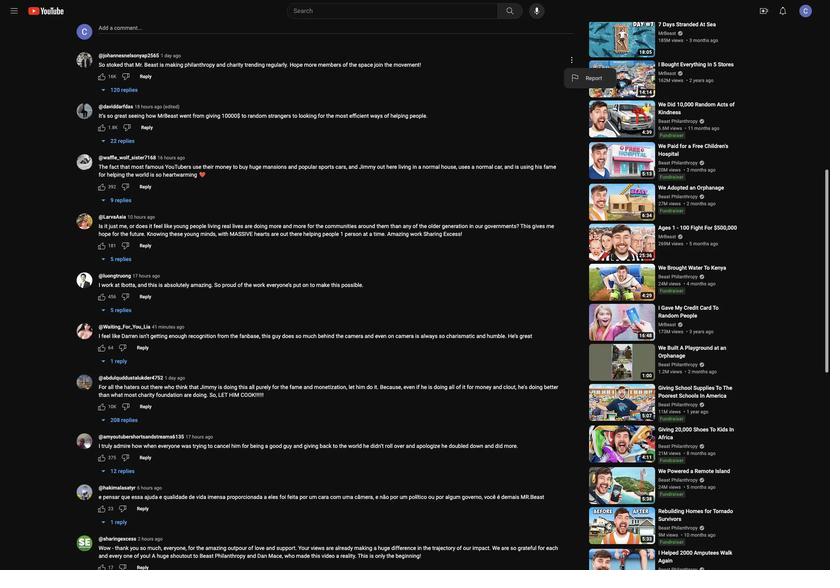 Task type: vqa. For each thing, say whether or not it's contained in the screenshot.
"25:36"
yes



Task type: locate. For each thing, give the bounding box(es) containing it.
1 horizontal spatial him
[[356, 384, 365, 391]]

2 normal from the left
[[476, 164, 493, 170]]

hours up 'or'
[[134, 215, 146, 220]]

fundraiser down 11m views
[[660, 417, 684, 422]]

work down @luongtruong link
[[102, 282, 113, 288]]

money
[[215, 164, 232, 170], [475, 384, 492, 391]]

2 beast philanthropy from the top
[[658, 161, 698, 166]]

months for 20,000
[[691, 451, 707, 457]]

reply button for isn't
[[132, 342, 153, 354]]

like down @waiting_for_you_lia 'link'
[[112, 333, 120, 340]]

months up supplies
[[692, 370, 708, 375]]

we inside we built a playground at an orphanage
[[658, 345, 666, 352]]

we powered a remote island by beast philanthropy 24,081,328 views 5 months ago 5 minutes, 38 seconds element
[[658, 468, 738, 476]]

1 horizontal spatial feel
[[154, 223, 163, 229]]

0 horizontal spatial e
[[99, 494, 102, 501]]

1 horizontal spatial all
[[249, 384, 255, 391]]

beast down amazing at the bottom left
[[200, 553, 214, 560]]

how inside the "@daviddarfdas 18 hours ago (edited) it's so great seeing how mrbeast went from giving 10000$ to random strangers to looking for the most efficient ways of helping people."
[[146, 113, 156, 119]]

pensar
[[103, 494, 120, 501]]

eles
[[268, 494, 278, 501]]

giving 20,000 shoes to kids in africa by beast philanthropy 21,718,049 views 8 months ago 4 minutes, 11 seconds element
[[658, 426, 738, 442]]

reply button for or
[[135, 240, 156, 252]]

2 horizontal spatial he
[[442, 443, 447, 450]]

@daviddarfdas image
[[77, 103, 92, 119]]

there right hearts
[[290, 231, 302, 237]]

world inside @amyoutubershortsandstreams6135 17 hours ago i truly admire how when everyone was trying to cancel him for being a good guy and giving back to the world he didn't roll over and apologize he doubled down and did more.
[[348, 443, 362, 450]]

1 beast philanthropy from the top
[[658, 119, 698, 124]]

@sharingexcess link
[[99, 536, 136, 544]]

him
[[229, 392, 239, 398]]

2 vertical spatial out
[[141, 384, 149, 391]]

1 horizontal spatial it
[[149, 223, 152, 229]]

1 fundraiser from the top
[[660, 133, 684, 139]]

use
[[193, 164, 201, 170]]

than left what
[[99, 392, 110, 398]]

0 horizontal spatial an
[[690, 185, 696, 191]]

add a comment...
[[99, 25, 142, 31]]

16k likes element
[[108, 73, 116, 80]]

foundation
[[156, 392, 183, 398]]

16
[[158, 155, 163, 161]]

0 vertical spatial 17 hours ago link
[[133, 273, 160, 280]]

0 horizontal spatial this
[[358, 553, 368, 560]]

kindness
[[658, 109, 681, 116]]

random
[[248, 113, 267, 119]]

0 vertical spatial 2 months ago
[[687, 201, 716, 207]]

day for who
[[169, 376, 176, 381]]

0 horizontal spatial living
[[208, 223, 221, 229]]

to inside @luongtruong 17 hours ago i work at ibotta, and this is absolutely amazing. so proud of the work everyone's put on to make this possible.
[[310, 282, 315, 288]]

1 horizontal spatial -
[[677, 225, 679, 231]]

com
[[330, 494, 341, 501]]

8 beast philanthropy from the top
[[658, 478, 698, 484]]

reply for and
[[140, 294, 151, 300]]

beast philanthropy up 20m views
[[658, 161, 698, 166]]

we inside the we paid for a free children's hospital
[[658, 143, 666, 150]]

3 months ago for beast philanthropy
[[687, 168, 716, 173]]

1 e from the left
[[99, 494, 102, 501]]

6 fundraiser from the top
[[660, 458, 684, 464]]

reply text field for seeing
[[141, 125, 153, 130]]

0 vertical spatial on
[[303, 282, 309, 288]]

ago
[[710, 38, 718, 43], [173, 53, 181, 59], [706, 78, 714, 83], [154, 104, 162, 110], [712, 126, 720, 131], [177, 155, 185, 161], [708, 168, 716, 173], [708, 201, 716, 207], [147, 215, 155, 220], [710, 241, 718, 247], [152, 273, 160, 279], [708, 282, 716, 287], [177, 325, 184, 330], [706, 330, 714, 335], [709, 370, 717, 375], [177, 376, 185, 381], [701, 410, 709, 415], [205, 435, 213, 440], [708, 451, 716, 457], [708, 485, 716, 491], [154, 486, 162, 491], [708, 533, 716, 539], [155, 537, 163, 542]]

3 months ago down at at the right top of page
[[689, 38, 718, 43]]

1 horizontal spatial random
[[695, 102, 716, 108]]

reply right 456 on the left bottom of the page
[[140, 294, 151, 300]]

1 vertical spatial 3
[[687, 168, 689, 173]]

months right 8
[[691, 451, 707, 457]]

1 horizontal spatial living
[[398, 164, 411, 170]]

a down around
[[369, 231, 372, 237]]

we did 10,000 random acts of kindness
[[658, 102, 735, 116]]

island
[[715, 469, 730, 475]]

0 vertical spatial huge
[[249, 164, 261, 170]]

to up america
[[716, 385, 722, 392]]

from for the
[[217, 333, 229, 340]]

0 vertical spatial from
[[193, 113, 204, 119]]

10 up 'or'
[[128, 215, 133, 220]]

ago inside @johannesnelsonyap2565 1 day ago so stoked that mr. beast is making philanthropy and charity trending regularly. hope more members of the space join the movement!
[[173, 53, 181, 59]]

we
[[658, 102, 666, 108], [658, 143, 666, 150], [658, 185, 666, 191], [658, 265, 666, 271], [658, 345, 666, 352], [658, 469, 666, 475], [492, 545, 500, 552]]

1 horizontal spatial huge
[[249, 164, 261, 170]]

fundraiser for giving school supplies to the poorest schools in america
[[660, 417, 684, 422]]

hours right 18
[[141, 104, 153, 110]]

is down the famous
[[150, 172, 154, 178]]

1 horizontal spatial fame
[[544, 164, 556, 170]]

1 vertical spatial how
[[132, 443, 142, 450]]

reply button for ajuda
[[132, 503, 153, 516]]

1 years from the top
[[693, 78, 705, 83]]

we for we built a playground at an orphanage
[[658, 345, 666, 352]]

5 minutes, 7 seconds element
[[642, 414, 652, 419]]

@hakimalasatyr image
[[77, 485, 92, 501]]

like up these
[[164, 223, 172, 229]]

20m
[[658, 168, 668, 173]]

Reply text field
[[140, 74, 152, 79], [141, 125, 153, 130], [140, 184, 151, 190], [140, 294, 151, 300], [137, 345, 149, 351], [140, 404, 152, 410], [140, 455, 151, 461], [137, 507, 149, 512]]

3 months ago
[[689, 38, 718, 43], [687, 168, 716, 173]]

24m down powered
[[658, 485, 668, 491]]

great inside the "@daviddarfdas 18 hours ago (edited) it's so great seeing how mrbeast went from giving 10000$ to random strangers to looking for the most efficient ways of helping people."
[[114, 113, 127, 119]]

to inside @sharingexcess 2 hours ago wow - thank you so much, everyone, for the amazing outpour of love and support. your views are already making a huge difference in the trajectory of our impact. we are so grateful for each and every one of you! a huge shoutout to beast philanthropy and dan mace, who made this video a reality. this is only the beginning!
[[193, 553, 198, 560]]

i inside i gave my credit card to random people
[[658, 305, 660, 311]]

1 vertical spatial on
[[388, 333, 394, 340]]

brought
[[667, 265, 687, 271]]

random
[[695, 102, 716, 108], [658, 313, 679, 319]]

feel up the 64 likes element at the bottom
[[102, 333, 111, 340]]

0 horizontal spatial feel
[[102, 333, 111, 340]]

is left 'absolutely'
[[159, 282, 163, 288]]

vida
[[196, 494, 206, 501]]

1 vertical spatial for
[[99, 384, 107, 391]]

1 horizontal spatial this
[[520, 223, 531, 229]]

1
[[161, 53, 163, 59], [672, 225, 675, 231], [340, 231, 343, 237], [165, 376, 167, 381], [687, 410, 689, 415]]

philanthropy for powered
[[672, 478, 698, 484]]

reply text field down seeing
[[141, 125, 153, 130]]

5 minutes, 38 seconds element
[[642, 497, 652, 502]]

1 vertical spatial this
[[358, 553, 368, 560]]

in left "stores"
[[708, 61, 712, 68]]

1 horizontal spatial like
[[164, 223, 172, 229]]

0 vertical spatial 5 months ago
[[689, 241, 718, 247]]

17 up was
[[186, 435, 191, 440]]

@johannesnelsonyap2565
[[99, 53, 159, 59]]

@sharingexcess image
[[77, 536, 92, 552]]

or
[[129, 223, 134, 229]]

on right put
[[303, 282, 309, 288]]

4 minutes, 39 seconds element
[[642, 130, 652, 135]]

to for the
[[716, 385, 722, 392]]

1 vertical spatial giving
[[658, 427, 674, 433]]

so down the famous
[[156, 172, 162, 178]]

beast
[[144, 62, 158, 68], [658, 119, 670, 124], [658, 161, 670, 166], [658, 194, 670, 200], [658, 275, 670, 280], [658, 363, 670, 368], [658, 403, 670, 408], [658, 444, 670, 450], [658, 478, 670, 484], [658, 526, 670, 532], [200, 553, 214, 560]]

reply text field for ajuda
[[137, 507, 149, 512]]

fundraiser for rebuilding homes for tornado survivors
[[660, 540, 684, 546]]

16k
[[108, 74, 116, 79]]

1 day ago link for making
[[161, 52, 181, 59]]

at inside @larvaasia 10 hours ago is it just me, or does it feel like young people living real lives are doing more and more for the communities around them than any of the older generation in our governments? this gives me hope for the future. knowing these young minds, with massive hearts are out there helping people 1 person at a time. amazing work sharing excess!
[[363, 231, 368, 237]]

24m views for powered
[[658, 485, 681, 491]]

in right generation at the right
[[469, 223, 474, 229]]

and inside @larvaasia 10 hours ago is it just me, or does it feel like young people living real lives are doing more and more for the communities around them than any of the older generation in our governments? this gives me hope for the future. knowing these young minds, with massive hearts are out there helping people 1 person at a time. amazing work sharing excess!
[[283, 223, 292, 229]]

i inside @waiting_for_you_lia 41 minutes ago i feel like darren isn't getting enough recognition from the fanbase, this guy does so much behind the camera and even on camera is always so charismatic and humble. he's great
[[99, 333, 100, 340]]

1 horizontal spatial helping
[[303, 231, 321, 237]]

0 horizontal spatial huge
[[157, 553, 169, 560]]

in inside @sharingexcess 2 hours ago wow - thank you so much, everyone, for the amazing outpour of love and support. your views are already making a huge difference in the trajectory of our impact. we are so grateful for each and every one of you! a huge shoutout to beast philanthropy and dan mace, who made this video a reality. this is only the beginning!
[[418, 545, 422, 552]]

months for adopted
[[691, 201, 707, 207]]

reply for when
[[140, 455, 151, 461]]

e left não
[[375, 494, 378, 501]]

beast philanthropy for powered
[[658, 478, 698, 484]]

7 beast philanthropy from the top
[[658, 444, 698, 450]]

17 hours ago link for was
[[186, 434, 213, 441]]

being
[[250, 443, 264, 450]]

we built a playground at an orphanage by beast philanthropy 1,238,432 views 2 months ago 1 minute - play short element
[[658, 344, 738, 360]]

6 beast philanthropy from the top
[[658, 403, 698, 408]]

day inside @johannesnelsonyap2565 1 day ago so stoked that mr. beast is making philanthropy and charity trending regularly. hope more members of the space join the movement!
[[164, 53, 172, 59]]

philanthropy for paid
[[672, 161, 698, 166]]

didn't
[[370, 443, 384, 450]]

0 vertical spatial 17
[[133, 273, 138, 279]]

1 vertical spatial 24m
[[658, 485, 668, 491]]

1 vertical spatial who
[[284, 553, 295, 560]]

1 horizontal spatial he
[[421, 384, 427, 391]]

18:05
[[639, 50, 652, 55]]

even inside @waiting_for_you_lia 41 minutes ago i feel like darren isn't getting enough recognition from the fanbase, this guy does so much behind the camera and even on camera is always so charismatic and humble. he's great
[[375, 333, 387, 340]]

impact.
[[473, 545, 491, 552]]

fundraiser for we powered a remote island
[[660, 492, 684, 498]]

1 vertical spatial fame
[[290, 384, 302, 391]]

making inside @sharingexcess 2 hours ago wow - thank you so much, everyone, for the amazing outpour of love and support. your views are already making a huge difference in the trajectory of our impact. we are so grateful for each and every one of you! a huge shoutout to beast philanthropy and dan mace, who made this video a reality. this is only the beginning!
[[354, 545, 372, 552]]

0 horizontal spatial fame
[[290, 384, 302, 391]]

philanthropy down we adopted an orphanage
[[672, 194, 698, 200]]

reply for or
[[140, 243, 151, 249]]

2 vertical spatial in
[[418, 545, 422, 552]]

hours inside @hakimalasatyr 6 hours ago e pensar que essa ajuda e qualidade de vida imensa proporcionada a eles foi feita por um cara com uma câmera, e não por um político ou por algum governo, você é demais mr.beast
[[141, 486, 153, 491]]

0 vertical spatial like
[[164, 223, 172, 229]]

5 left "stores"
[[714, 61, 717, 68]]

rebuilding homes for tornado survivors by beast philanthropy 9,018,204 views 10 months ago 5 minutes, 33 seconds element
[[658, 508, 738, 524]]

great inside @waiting_for_you_lia 41 minutes ago i feel like darren isn't getting enough recognition from the fanbase, this guy does so much behind the camera and even on camera is always so charismatic and humble. he's great
[[520, 333, 532, 340]]

homes
[[686, 509, 703, 515]]

doing.
[[193, 392, 208, 398]]

tornado
[[713, 509, 733, 515]]

2 vertical spatial 5
[[687, 485, 689, 491]]

views
[[672, 38, 684, 43], [672, 78, 684, 83], [670, 126, 682, 131], [669, 168, 681, 173], [669, 201, 681, 207], [672, 241, 684, 247], [669, 282, 681, 287], [672, 330, 684, 335], [670, 370, 682, 375], [669, 410, 681, 415], [669, 451, 681, 457], [669, 485, 681, 491], [666, 533, 678, 539], [311, 545, 325, 552]]

392 likes element
[[108, 183, 116, 191]]

@luongtruong 17 hours ago i work at ibotta, and this is absolutely amazing. so proud of the work everyone's put on to make this possible.
[[99, 273, 364, 288]]

reply for seeing
[[141, 125, 153, 130]]

2 24m views from the top
[[658, 485, 681, 491]]

buy
[[239, 164, 248, 170]]

hours for this
[[139, 273, 151, 279]]

to for kids
[[710, 427, 716, 433]]

1 camera from the left
[[345, 333, 363, 340]]

for inside @amyoutubershortsandstreams6135 17 hours ago i truly admire how when everyone was trying to cancel him for being a good guy and giving back to the world he didn't roll over and apologize he doubled down and did more.
[[242, 443, 249, 450]]

8 fundraiser from the top
[[660, 540, 684, 546]]

1 giving from the top
[[658, 385, 674, 392]]

feel inside @larvaasia 10 hours ago is it just me, or does it feel like young people living real lives are doing more and more for the communities around them than any of the older generation in our governments? this gives me hope for the future. knowing these young minds, with massive hearts are out there helping people 1 person at a time. amazing work sharing excess!
[[154, 223, 163, 229]]

months right 11
[[694, 126, 710, 131]]

1 vertical spatial from
[[217, 333, 229, 340]]

roll
[[385, 443, 393, 450]]

1 horizontal spatial people
[[323, 231, 339, 237]]

purely
[[256, 384, 271, 391]]

report option
[[564, 71, 617, 85]]

ago inside @abdulquddustalukder4752 1 day ago for all the haters out there who think that jimmy is doing this all purely for the fame and monetization, let him do it. because, even if he is doing all of it for money and clout, he's doing better than what most charity foundation are doing. so, let him cook!!!!!!
[[177, 376, 185, 381]]

beast philanthropy for school
[[658, 403, 698, 408]]

24m for brought
[[658, 282, 668, 287]]

ago inside @luongtruong 17 hours ago i work at ibotta, and this is absolutely amazing. so proud of the work everyone's put on to make this possible.
[[152, 273, 160, 279]]

0 horizontal spatial making
[[165, 62, 183, 68]]

1 vertical spatial a
[[152, 553, 155, 560]]

at inside @luongtruong 17 hours ago i work at ibotta, and this is absolutely amazing. so proud of the work everyone's put on to make this possible.
[[115, 282, 120, 288]]

5
[[714, 61, 717, 68], [689, 241, 692, 247], [687, 485, 689, 491]]

amazing.
[[191, 282, 213, 288]]

giving inside the "@daviddarfdas 18 hours ago (edited) it's so great seeing how mrbeast went from giving 10000$ to random strangers to looking for the most efficient ways of helping people."
[[206, 113, 220, 119]]

2 e from the left
[[159, 494, 162, 501]]

more inside @johannesnelsonyap2565 1 day ago so stoked that mr. beast is making philanthropy and charity trending regularly. hope more members of the space join the movement!
[[304, 62, 317, 68]]

reply text field for beast
[[140, 74, 152, 79]]

making up the reality.
[[354, 545, 372, 552]]

1 vertical spatial there
[[150, 384, 163, 391]]

2 24m from the top
[[658, 485, 668, 491]]

41 minutes ago link
[[152, 324, 184, 331]]

i
[[658, 61, 660, 68], [99, 282, 100, 288], [658, 305, 660, 311], [99, 333, 100, 340], [99, 443, 100, 450], [658, 550, 660, 557]]

this left gives
[[520, 223, 531, 229]]

fundraiser for we brought water to kenya
[[660, 289, 684, 294]]

who down support.
[[284, 553, 295, 560]]

0 horizontal spatial all
[[108, 384, 114, 391]]

the up america
[[723, 385, 732, 392]]

at down @luongtruong link
[[115, 282, 120, 288]]

beast philanthropy down powered
[[658, 478, 698, 484]]

is right if
[[428, 384, 432, 391]]

this right the reality.
[[358, 553, 368, 560]]

like inside @larvaasia 10 hours ago is it just me, or does it feel like young people living real lives are doing more and more for the communities around them than any of the older generation in our governments? this gives me hope for the future. knowing these young minds, with massive hearts are out there helping people 1 person at a time. amazing work sharing excess!
[[164, 223, 172, 229]]

giving inside @amyoutubershortsandstreams6135 17 hours ago i truly admire how when everyone was trying to cancel him for being a good guy and giving back to the world he didn't roll over and apologize he doubled down and did more.
[[304, 443, 318, 450]]

random inside 'we did 10,000 random acts of kindness'
[[695, 102, 716, 108]]

good
[[269, 443, 282, 450]]

2 horizontal spatial in
[[469, 223, 474, 229]]

181
[[108, 243, 116, 249]]

months for did
[[694, 126, 710, 131]]

1 vertical spatial the
[[723, 385, 732, 392]]

who inside @abdulquddustalukder4752 1 day ago for all the haters out there who think that jimmy is doing this all purely for the fame and monetization, let him do it. because, even if he is doing all of it for money and clout, he's doing better than what most charity foundation are doing. so, let him cook!!!!!!
[[164, 384, 174, 391]]

day inside @abdulquddustalukder4752 1 day ago for all the haters out there who think that jimmy is doing this all purely for the fame and monetization, let him do it. because, even if he is doing all of it for money and clout, he's doing better than what most charity foundation are doing. so, let him cook!!!!!!
[[169, 376, 176, 381]]

2 horizontal spatial it
[[462, 384, 465, 391]]

0 horizontal spatial por
[[300, 494, 308, 501]]

philanthropy
[[185, 62, 215, 68]]

on inside @waiting_for_you_lia 41 minutes ago i feel like darren isn't getting enough recognition from the fanbase, this guy does so much behind the camera and even on camera is always so charismatic and humble. he's great
[[388, 333, 394, 340]]

jimmy
[[359, 164, 376, 170], [200, 384, 217, 391]]

hours inside @sharingexcess 2 hours ago wow - thank you so much, everyone, for the amazing outpour of love and support. your views are already making a huge difference in the trajectory of our impact. we are so grateful for each and every one of you! a huge shoutout to beast philanthropy and dan mace, who made this video a reality. this is only the beginning!
[[142, 537, 154, 542]]

space
[[358, 62, 373, 68]]

so left stoked
[[99, 62, 105, 68]]

reply for out
[[140, 404, 152, 410]]

2 horizontal spatial por
[[436, 494, 444, 501]]

0 vertical spatial a
[[680, 345, 684, 352]]

0 vertical spatial 5
[[714, 61, 717, 68]]

philanthropy for 20,000
[[672, 444, 698, 450]]

24m for powered
[[658, 485, 668, 491]]

enough
[[169, 333, 187, 340]]

months for brought
[[691, 282, 707, 287]]

in right here
[[413, 164, 417, 170]]

the left amazing at the bottom left
[[196, 545, 204, 552]]

@hakimalasatyr 6 hours ago e pensar que essa ajuda e qualidade de vida imensa proporcionada a eles foi feita por um cara com uma câmera, e não por um político ou por algum governo, você é demais mr.beast
[[99, 485, 544, 501]]

2 up the school
[[688, 370, 691, 375]]

1 vertical spatial like
[[112, 333, 120, 340]]

is left only
[[370, 553, 374, 560]]

0 horizontal spatial how
[[132, 443, 142, 450]]

0 vertical spatial 24m views
[[658, 282, 681, 287]]

2 all from the left
[[249, 384, 255, 391]]

1 inside @johannesnelsonyap2565 1 day ago so stoked that mr. beast is making philanthropy and charity trending regularly. hope more members of the space join the movement!
[[161, 53, 163, 59]]

5 minutes, 13 seconds element
[[642, 172, 652, 177]]

1 horizontal spatial on
[[388, 333, 394, 340]]

the up what
[[115, 384, 123, 391]]

remote
[[695, 469, 714, 475]]

4 minutes, 11 seconds element
[[642, 455, 652, 461]]

in right the kids at the right bottom of the page
[[729, 427, 734, 433]]

than inside @abdulquddustalukder4752 1 day ago for all the haters out there who think that jimmy is doing this all purely for the fame and monetization, let him do it. because, even if he is doing all of it for money and clout, he's doing better than what most charity foundation are doing. so, let him cook!!!!!!
[[99, 392, 110, 398]]

beast for we powered a remote island
[[658, 478, 670, 484]]

@sharingexcess 2 hours ago wow - thank you so much, everyone, for the amazing outpour of love and support. your views are already making a huge difference in the trajectory of our impact. we are so grateful for each and every one of you! a huge shoutout to beast philanthropy and dan mace, who made this video a reality. this is only the beginning!
[[99, 536, 559, 560]]

reply text field right 456 on the left bottom of the page
[[140, 294, 151, 300]]

0 vertical spatial 24m
[[658, 282, 668, 287]]

the right looking
[[326, 113, 334, 119]]

ago inside @hakimalasatyr 6 hours ago e pensar que essa ajuda e qualidade de vida imensa proporcionada a eles foi feita por um cara com uma câmera, e não por um político ou por algum governo, você é demais mr.beast
[[154, 486, 162, 491]]

beast philanthropy up 11m views
[[658, 403, 698, 408]]

in inside the fact that most famous youtubers use their money to buy huge mansions and popular sports cars, and jimmy out here living in a normal house, uses a normal car, and is using his fame for helping the world is so heartwarming
[[413, 164, 417, 170]]

9 beast philanthropy from the top
[[658, 526, 698, 532]]

we for we brought water to kenya
[[658, 265, 666, 271]]

on
[[303, 282, 309, 288], [388, 333, 394, 340]]

1 day ago link for who
[[165, 375, 185, 382]]

16 minutes, 48 seconds element
[[639, 333, 652, 339]]

their
[[203, 164, 214, 170]]

add
[[99, 25, 108, 31]]

to for kenya
[[704, 265, 710, 271]]

charity down haters
[[138, 392, 155, 398]]

0 vertical spatial in
[[708, 61, 712, 68]]

to right shoutout
[[193, 553, 198, 560]]

1 inside @abdulquddustalukder4752 1 day ago for all the haters out there who think that jimmy is doing this all purely for the fame and monetization, let him do it. because, even if he is doing all of it for money and clout, he's doing better than what most charity foundation are doing. so, let him cook!!!!!!
[[165, 376, 167, 381]]

cara
[[318, 494, 329, 501]]

2 horizontal spatial all
[[449, 384, 455, 391]]

out inside @abdulquddustalukder4752 1 day ago for all the haters out there who think that jimmy is doing this all purely for the fame and monetization, let him do it. because, even if he is doing all of it for money and clout, he's doing better than what most charity foundation are doing. so, let him cook!!!!!!
[[141, 384, 149, 391]]

0 horizontal spatial he
[[363, 443, 369, 450]]

5 beast philanthropy from the top
[[658, 363, 698, 368]]

64 likes element
[[108, 345, 113, 352]]

years up the "playground"
[[693, 330, 705, 335]]

17 up ibotta,
[[133, 273, 138, 279]]

0 vertical spatial charity
[[227, 62, 243, 68]]

admire
[[114, 443, 130, 450]]

that inside the fact that most famous youtubers use their money to buy huge mansions and popular sports cars, and jimmy out here living in a normal house, uses a normal car, and is using his fame for helping the world is so heartwarming
[[120, 164, 130, 170]]

0 horizontal spatial camera
[[345, 333, 363, 340]]

1 horizontal spatial our
[[475, 223, 483, 229]]

trending
[[245, 62, 265, 68]]

sports
[[319, 164, 334, 170]]

we built a playground at an orphanage
[[658, 345, 726, 359]]

17 hours ago link for is
[[133, 273, 160, 280]]

mrbeast for i gave my credit card to random people
[[658, 322, 676, 328]]

3 down people in the bottom of the page
[[689, 330, 692, 335]]

beast philanthropy for brought
[[658, 275, 698, 280]]

1 24m views from the top
[[658, 282, 681, 287]]

5 months ago for beast philanthropy
[[687, 485, 716, 491]]

por right "feita"
[[300, 494, 308, 501]]

this inside @abdulquddustalukder4752 1 day ago for all the haters out there who think that jimmy is doing this all purely for the fame and monetization, let him do it. because, even if he is doing all of it for money and clout, he's doing better than what most charity foundation are doing. so, let him cook!!!!!!
[[239, 384, 248, 391]]

0 horizontal spatial on
[[303, 282, 309, 288]]

mrbeast inside the "@daviddarfdas 18 hours ago (edited) it's so great seeing how mrbeast went from giving 10000$ to random strangers to looking for the most efficient ways of helping people."
[[157, 113, 178, 119]]

0 vertical spatial there
[[290, 231, 302, 237]]

1 horizontal spatial than
[[391, 223, 401, 229]]

at
[[700, 21, 705, 28]]

months down we adopted an orphanage by beast philanthropy 27,764,554 views 2 months ago 6 minutes, 34 seconds element
[[691, 201, 707, 207]]

at right the "playground"
[[714, 345, 719, 352]]

hours inside @larvaasia 10 hours ago is it just me, or does it feel like young people living real lives are doing more and more for the communities around them than any of the older generation in our governments? this gives me hope for the future. knowing these young minds, with massive hearts are out there helping people 1 person at a time. amazing work sharing excess!
[[134, 215, 146, 220]]

2 fundraiser from the top
[[660, 175, 684, 180]]

young up these
[[174, 223, 189, 229]]

0 vertical spatial our
[[475, 223, 483, 229]]

i helped 2000 amputees walk again link
[[658, 550, 738, 571]]

4 fundraiser from the top
[[660, 289, 684, 294]]

any
[[403, 223, 411, 229]]

1 horizontal spatial at
[[363, 231, 368, 237]]

mrbeast up "173m"
[[658, 322, 676, 328]]

this right fanbase, at left bottom
[[262, 333, 271, 340]]

at inside we built a playground at an orphanage
[[714, 345, 719, 352]]

hours inside @amyoutubershortsandstreams6135 17 hours ago i truly admire how when everyone was trying to cancel him for being a good guy and giving back to the world he didn't roll over and apologize he doubled down and did more.
[[192, 435, 204, 440]]

0 horizontal spatial jimmy
[[200, 384, 217, 391]]

this inside @sharingexcess 2 hours ago wow - thank you so much, everyone, for the amazing outpour of love and support. your views are already making a huge difference in the trajectory of our impact. we are so grateful for each and every one of you! a huge shoutout to beast philanthropy and dan mace, who made this video a reality. this is only the beginning!
[[358, 553, 368, 560]]

in inside the i bought everything in 5 stores by mrbeast 162,025,428 views 2 years ago 14 minutes, 14 seconds 'element'
[[708, 61, 712, 68]]

0 horizontal spatial at
[[115, 282, 120, 288]]

0 vertical spatial in
[[413, 164, 417, 170]]

philanthropy down we built a playground at an orphanage
[[672, 363, 698, 368]]

we for we powered a remote island
[[658, 469, 666, 475]]

@larvaasia image
[[77, 214, 92, 229]]

car,
[[495, 164, 503, 170]]

17 inside @luongtruong 17 hours ago i work at ibotta, and this is absolutely amazing. so proud of the work everyone's put on to make this possible.
[[133, 273, 138, 279]]

1 vertical spatial most
[[131, 164, 144, 170]]

5 months ago for mrbeast
[[689, 241, 718, 247]]

beast right the mr.
[[144, 62, 158, 68]]

0 vertical spatial guy
[[272, 333, 281, 340]]

for inside the we paid for a free children's hospital
[[680, 143, 687, 150]]

guy
[[272, 333, 281, 340], [283, 443, 292, 450]]

beast philanthropy up 1.2m views
[[658, 363, 698, 368]]

0 vertical spatial orphanage
[[697, 185, 724, 191]]

5:38
[[642, 497, 652, 502]]

him inside @amyoutubershortsandstreams6135 17 hours ago i truly admire how when everyone was trying to cancel him for being a good guy and giving back to the world he didn't roll over and apologize he doubled down and did more.
[[231, 443, 241, 450]]

4 beast philanthropy from the top
[[658, 275, 698, 280]]

1 vertical spatial does
[[282, 333, 294, 340]]

0 vertical spatial day
[[164, 53, 172, 59]]

from inside @waiting_for_you_lia 41 minutes ago i feel like darren isn't getting enough recognition from the fanbase, this guy does so much behind the camera and even on camera is always so charismatic and humble. he's great
[[217, 333, 229, 340]]

5 for beast philanthropy
[[687, 485, 689, 491]]

we brought water to kenya by beast philanthropy 24,628,541 views 4 months ago 4 minutes, 29 seconds element
[[658, 264, 738, 272]]

doing
[[254, 223, 267, 229], [224, 384, 237, 391], [434, 384, 448, 391], [529, 384, 543, 391]]

an right adopted
[[690, 185, 696, 191]]

1 horizontal spatial charity
[[227, 62, 243, 68]]

the left fact
[[99, 164, 108, 170]]

down
[[470, 443, 483, 450]]

0 vertical spatial living
[[398, 164, 411, 170]]

1 for ages
[[672, 225, 675, 231]]

reply button for beast
[[135, 70, 156, 83]]

5 fundraiser from the top
[[660, 417, 684, 422]]

credit
[[684, 305, 699, 311]]

from inside the "@daviddarfdas 18 hours ago (edited) it's so great seeing how mrbeast went from giving 10000$ to random strangers to looking for the most efficient ways of helping people."
[[193, 113, 204, 119]]

giving
[[658, 385, 674, 392], [658, 427, 674, 433]]

most inside the fact that most famous youtubers use their money to buy huge mansions and popular sports cars, and jimmy out here living in a normal house, uses a normal car, and is using his fame for helping the world is so heartwarming
[[131, 164, 144, 170]]

0 horizontal spatial who
[[164, 384, 174, 391]]

our inside @larvaasia 10 hours ago is it just me, or does it feel like young people living real lives are doing more and more for the communities around them than any of the older generation in our governments? this gives me hope for the future. knowing these young minds, with massive hearts are out there helping people 1 person at a time. amazing work sharing excess!
[[475, 223, 483, 229]]

3 fundraiser from the top
[[660, 208, 684, 214]]

orphanage right adopted
[[697, 185, 724, 191]]

the right proud
[[244, 282, 252, 288]]

grateful
[[518, 545, 537, 552]]

0 vertical spatial 1 day ago link
[[161, 52, 181, 59]]

1 vertical spatial 24m views
[[658, 485, 681, 491]]

1 vertical spatial orphanage
[[658, 353, 685, 359]]

11m
[[658, 410, 668, 415]]

2
[[689, 78, 692, 83], [687, 201, 689, 207], [688, 370, 691, 375], [138, 537, 140, 542]]

5 down we powered a remote island
[[687, 485, 689, 491]]

out right hearts
[[280, 231, 288, 237]]

1 24m from the top
[[658, 282, 668, 287]]

375 likes element
[[108, 455, 116, 462]]

1 horizontal spatial who
[[284, 553, 295, 560]]

to inside i gave my credit card to random people
[[713, 305, 719, 311]]

None text field
[[137, 566, 149, 571]]

reply text field down the famous
[[140, 184, 151, 190]]

the inside the "@daviddarfdas 18 hours ago (edited) it's so great seeing how mrbeast went from giving 10000$ to random strangers to looking for the most efficient ways of helping people."
[[326, 113, 334, 119]]

10 inside @larvaasia 10 hours ago is it just me, or does it feel like young people living real lives are doing more and more for the communities around them than any of the older generation in our governments? this gives me hope for the future. knowing these young minds, with massive hearts are out there helping people 1 person at a time. amazing work sharing excess!
[[128, 215, 133, 220]]

4
[[687, 282, 689, 287]]

feel
[[154, 223, 163, 229], [102, 333, 111, 340]]

money left clout,
[[475, 384, 492, 391]]

7 fundraiser from the top
[[660, 492, 684, 498]]

1 vertical spatial living
[[208, 223, 221, 229]]

2 for 162m views
[[689, 78, 692, 83]]

1 horizontal spatial jimmy
[[359, 164, 376, 170]]

0 vertical spatial this
[[520, 223, 531, 229]]

so inside the "@daviddarfdas 18 hours ago (edited) it's so great seeing how mrbeast went from giving 10000$ to random strangers to looking for the most efficient ways of helping people."
[[107, 113, 113, 119]]

0 vertical spatial most
[[335, 113, 348, 119]]

house,
[[441, 164, 457, 170]]

mrbeast
[[658, 31, 676, 36], [658, 71, 676, 76], [157, 113, 178, 119], [658, 234, 676, 240], [658, 322, 676, 328]]

views up video
[[311, 545, 325, 552]]

at down around
[[363, 231, 368, 237]]

already
[[335, 545, 353, 552]]

humble.
[[487, 333, 507, 340]]

to right water at right top
[[704, 265, 710, 271]]

shoes
[[693, 427, 709, 433]]

the inside giving school supplies to the poorest schools in america
[[723, 385, 732, 392]]

views right 269m
[[672, 241, 684, 247]]

great down @daviddarfdas link on the top of the page
[[114, 113, 127, 119]]

1 all from the left
[[108, 384, 114, 391]]

reply button for seeing
[[136, 121, 158, 134]]

so
[[99, 62, 105, 68], [214, 282, 221, 288]]

person
[[345, 231, 362, 237]]

the right only
[[387, 553, 394, 560]]

i inside @luongtruong 17 hours ago i work at ibotta, and this is absolutely amazing. so proud of the work everyone's put on to make this possible.
[[99, 282, 100, 288]]

is
[[160, 62, 164, 68], [515, 164, 519, 170], [150, 172, 154, 178], [159, 282, 163, 288], [415, 333, 419, 340], [218, 384, 222, 391], [428, 384, 432, 391], [370, 553, 374, 560]]

0 vertical spatial does
[[136, 223, 148, 229]]

1 vertical spatial helping
[[107, 172, 125, 178]]

views right 6.6m
[[670, 126, 682, 131]]

2 months ago for 27m views
[[687, 201, 716, 207]]

2 for 27m views
[[687, 201, 689, 207]]

fame inside @abdulquddustalukder4752 1 day ago for all the haters out there who think that jimmy is doing this all purely for the fame and monetization, let him do it. because, even if he is doing all of it for money and clout, he's doing better than what most charity foundation are doing. so, let him cook!!!!!!
[[290, 384, 302, 391]]

how inside @amyoutubershortsandstreams6135 17 hours ago i truly admire how when everyone was trying to cancel him for being a good guy and giving back to the world he didn't roll over and apologize he doubled down and did more.
[[132, 443, 142, 450]]

None search field
[[273, 3, 524, 19]]

2 hours ago link
[[138, 536, 163, 543]]

1 vertical spatial in
[[700, 393, 705, 400]]

philanthropy for brought
[[672, 275, 698, 280]]

guy inside @amyoutubershortsandstreams6135 17 hours ago i truly admire how when everyone was trying to cancel him for being a good guy and giving back to the world he didn't roll over and apologize he doubled down and did more.
[[283, 443, 292, 450]]

3 beast philanthropy from the top
[[658, 194, 698, 200]]

for inside the fact that most famous youtubers use their money to buy huge mansions and popular sports cars, and jimmy out here living in a normal house, uses a normal car, and is using his fame for helping the world is so heartwarming
[[99, 172, 106, 178]]

giving
[[206, 113, 220, 119], [304, 443, 318, 450]]

beast for we brought water to kenya
[[658, 275, 670, 280]]

beast up 21m
[[658, 444, 670, 450]]

1 vertical spatial that
[[120, 164, 130, 170]]

reply button for when
[[135, 452, 156, 465]]

reply down future.
[[140, 243, 151, 249]]

14:14
[[639, 90, 652, 95]]

beast for giving 20,000 shoes to kids in africa
[[658, 444, 670, 450]]

@luongtruong image
[[77, 273, 92, 288]]

mrbeast up '185m'
[[658, 31, 676, 36]]

hours for does
[[134, 215, 146, 220]]

normal left house, at the top right
[[423, 164, 440, 170]]

24m views
[[658, 282, 681, 287], [658, 485, 681, 491]]

0 vertical spatial so
[[99, 62, 105, 68]]

@waiting_for_you_lia image
[[77, 324, 92, 340]]

2 giving from the top
[[658, 427, 674, 433]]

our left "governments?"
[[475, 223, 483, 229]]

Reply text field
[[140, 243, 151, 249]]

beast up 6.6m
[[658, 119, 670, 124]]

beast philanthropy for adopted
[[658, 194, 698, 200]]

1 horizontal spatial money
[[475, 384, 492, 391]]

fundraiser down 21m views
[[660, 458, 684, 464]]

a
[[110, 25, 113, 31], [688, 143, 691, 150], [418, 164, 421, 170], [472, 164, 475, 170], [369, 231, 372, 237], [265, 443, 268, 450], [690, 469, 693, 475], [264, 494, 267, 501], [374, 545, 377, 552], [336, 553, 339, 560]]

1 por from the left
[[300, 494, 308, 501]]

giving inside giving 20,000 shoes to kids in africa
[[658, 427, 674, 433]]

beast philanthropy for did
[[658, 119, 698, 124]]

months up we adopted an orphanage by beast philanthropy 27,764,554 views 2 months ago 6 minutes, 34 seconds element
[[691, 168, 707, 173]]

2 years from the top
[[693, 330, 705, 335]]

1 vertical spatial -
[[112, 545, 114, 552]]

0 horizontal spatial giving
[[206, 113, 220, 119]]

playground
[[685, 345, 713, 352]]

21m
[[658, 451, 668, 457]]



Task type: describe. For each thing, give the bounding box(es) containing it.
4:11
[[642, 455, 652, 461]]

of inside @abdulquddustalukder4752 1 day ago for all the haters out there who think that jimmy is doing this all purely for the fame and monetization, let him do it. because, even if he is doing all of it for money and clout, he's doing better than what most charity foundation are doing. so, let him cook!!!!!!
[[456, 384, 461, 391]]

stranded
[[676, 21, 699, 28]]

he inside @abdulquddustalukder4752 1 day ago for all the haters out there who think that jimmy is doing this all purely for the fame and monetization, let him do it. because, even if he is doing all of it for money and clout, he's doing better than what most charity foundation are doing. so, let him cook!!!!!!
[[421, 384, 427, 391]]

ago inside @waiting_for_you_lia 41 minutes ago i feel like darren isn't getting enough recognition from the fanbase, this guy does so much behind the camera and even on camera is always so charismatic and humble. he's great
[[177, 325, 184, 330]]

it inside @abdulquddustalukder4752 1 day ago for all the haters out there who think that jimmy is doing this all purely for the fame and monetization, let him do it. because, even if he is doing all of it for money and clout, he's doing better than what most charity foundation are doing. so, let him cook!!!!!!
[[462, 384, 465, 391]]

de
[[189, 494, 195, 501]]

2 por from the left
[[390, 494, 398, 501]]

3 all from the left
[[449, 384, 455, 391]]

this inside @larvaasia 10 hours ago is it just me, or does it feel like young people living real lives are doing more and more for the communities around them than any of the older generation in our governments? this gives me hope for the future. knowing these young minds, with massive hearts are out there helping people 1 person at a time. amazing work sharing excess!
[[520, 223, 531, 229]]

10k likes element
[[108, 404, 116, 411]]

2 camera from the left
[[396, 333, 414, 340]]

cancel
[[214, 443, 230, 450]]

video
[[322, 553, 335, 560]]

in inside @larvaasia 10 hours ago is it just me, or does it feel like young people living real lives are doing more and more for the communities around them than any of the older generation in our governments? this gives me hope for the future. knowing these young minds, with massive hearts are out there helping people 1 person at a time. amazing work sharing excess!
[[469, 223, 474, 229]]

7 days stranded at sea by mrbeast 185,987,974 views 3 months ago 18 minutes element
[[658, 21, 738, 28]]

@abdulquddustalukder4752 image
[[77, 375, 92, 391]]

orphanage inside we built a playground at an orphanage
[[658, 353, 685, 359]]

much,
[[147, 545, 162, 552]]

we adopted an orphanage by beast philanthropy 27,764,554 views 2 months ago 6 minutes, 34 seconds element
[[658, 184, 738, 192]]

he's
[[508, 333, 518, 340]]

5:07 link
[[589, 385, 655, 422]]

456
[[108, 294, 116, 300]]

work inside @larvaasia 10 hours ago is it just me, or does it feel like young people living real lives are doing more and more for the communities around them than any of the older generation in our governments? this gives me hope for the future. knowing these young minds, with massive hearts are out there helping people 1 person at a time. amazing work sharing excess!
[[410, 231, 422, 237]]

a inside @larvaasia 10 hours ago is it just me, or does it feel like young people living real lives are doing more and more for the communities around them than any of the older generation in our governments? this gives me hope for the future. knowing these young minds, with massive hearts are out there helping people 1 person at a time. amazing work sharing excess!
[[369, 231, 372, 237]]

this right make
[[331, 282, 340, 288]]

of inside @luongtruong 17 hours ago i work at ibotta, and this is absolutely amazing. so proud of the work everyone's put on to make this possible.
[[238, 282, 243, 288]]

23 likes element
[[108, 506, 113, 513]]

3 for my
[[689, 330, 692, 335]]

beast up 1.2m
[[658, 363, 670, 368]]

every
[[109, 553, 122, 560]]

giving for giving school supplies to the poorest schools in america
[[658, 385, 674, 392]]

1 vertical spatial 10
[[684, 533, 689, 539]]

so inside @luongtruong 17 hours ago i work at ibotta, and this is absolutely amazing. so proud of the work everyone's put on to make this possible.
[[214, 282, 221, 288]]

2000
[[680, 550, 693, 557]]

ago inside @waffle_wolf_sister7168 16 hours ago
[[177, 155, 185, 161]]

out inside the fact that most famous youtubers use their money to buy huge mansions and popular sports cars, and jimmy out here living in a normal house, uses a normal car, and is using his fame for helping the world is so heartwarming
[[377, 164, 385, 170]]

21m views
[[658, 451, 681, 457]]

@larvaasia link
[[99, 214, 126, 222]]

7
[[658, 21, 662, 28]]

ages 1 - 100 fight for $500,000 by mrbeast 269,913,802 views 5 months ago 25 minutes element
[[658, 224, 738, 232]]

we paid for a free children's hospital by beast philanthropy 20,876,763 views 3 months ago 5 minutes, 13 seconds element
[[658, 142, 738, 158]]

views inside @sharingexcess 2 hours ago wow - thank you so much, everyone, for the amazing outpour of love and support. your views are already making a huge difference in the trajectory of our impact. we are so grateful for each and every one of you! a huge shoutout to beast philanthropy and dan mace, who made this video a reality. this is only the beginning!
[[311, 545, 325, 552]]

avatar image image
[[799, 5, 812, 17]]

money inside the fact that most famous youtubers use their money to buy huge mansions and popular sports cars, and jimmy out here living in a normal house, uses a normal car, and is using his fame for helping the world is so heartwarming
[[215, 164, 232, 170]]

movement!
[[394, 62, 421, 68]]

this inside @waiting_for_you_lia 41 minutes ago i feel like darren isn't getting enough recognition from the fanbase, this guy does so much behind the camera and even on camera is always so charismatic and humble. he's great
[[262, 333, 271, 340]]

hope
[[290, 62, 303, 68]]

for inside ages 1 - 100 fight for $500,000 by mrbeast 269,913,802 views 5 months ago 25 minutes element
[[705, 225, 713, 231]]

from for giving
[[193, 113, 204, 119]]

minutes
[[158, 325, 175, 330]]

he's
[[518, 384, 528, 391]]

making inside @johannesnelsonyap2565 1 day ago so stoked that mr. beast is making philanthropy and charity trending regularly. hope more members of the space join the movement!
[[165, 62, 183, 68]]

views right 1.2m
[[670, 370, 682, 375]]

mrbeast for 7 days stranded at sea
[[658, 31, 676, 36]]

philanthropy for school
[[672, 403, 698, 408]]

456 likes element
[[108, 294, 116, 301]]

him inside @abdulquddustalukder4752 1 day ago for all the haters out there who think that jimmy is doing this all purely for the fame and monetization, let him do it. because, even if he is doing all of it for money and clout, he's doing better than what most charity foundation are doing. so, let him cook!!!!!!
[[356, 384, 365, 391]]

rebuilding
[[658, 509, 684, 515]]

181 likes element
[[108, 242, 116, 250]]

1.8k likes element
[[108, 124, 118, 131]]

months down at at the right top of page
[[693, 38, 709, 43]]

6
[[137, 486, 140, 491]]

haters
[[124, 384, 140, 391]]

famous
[[145, 164, 164, 170]]

the right purely
[[280, 384, 288, 391]]

so left grateful
[[510, 545, 516, 552]]

17 for everyone
[[186, 435, 191, 440]]

2 for 1.2m views
[[688, 370, 691, 375]]

older
[[428, 223, 441, 229]]

philanthropy for homes
[[672, 526, 698, 532]]

on inside @luongtruong 17 hours ago i work at ibotta, and this is absolutely amazing. so proud of the work everyone's put on to make this possible.
[[303, 282, 309, 288]]

reply button down the famous
[[135, 181, 156, 193]]

beast for rebuilding homes for tornado survivors
[[658, 526, 670, 532]]

america
[[706, 393, 727, 400]]

giving for giving 20,000 shoes to kids in africa
[[658, 427, 674, 433]]

charity inside @abdulquddustalukder4752 1 day ago for all the haters out there who think that jimmy is doing this all purely for the fame and monetization, let him do it. because, even if he is doing all of it for money and clout, he's doing better than what most charity foundation are doing. so, let him cook!!!!!!
[[138, 392, 155, 398]]

fact
[[109, 164, 119, 170]]

Search text field
[[294, 6, 496, 16]]

reply text field for out
[[140, 404, 152, 410]]

foi
[[280, 494, 286, 501]]

doing right if
[[434, 384, 448, 391]]

beast for giving school supplies to the poorest schools in america
[[658, 403, 670, 408]]

2 inside @sharingexcess 2 hours ago wow - thank you so much, everyone, for the amazing outpour of love and support. your views are already making a huge difference in the trajectory of our impact. we are so grateful for each and every one of you! a huge shoutout to beast philanthropy and dan mace, who made this video a reality. this is only the beginning!
[[138, 537, 140, 542]]

fundraiser for we paid for a free children's hospital
[[660, 175, 684, 180]]

i gave my credit card to random people by mrbeast 173,305,261 views 3 years ago 16 minutes element
[[658, 304, 738, 320]]

to left looking
[[293, 113, 297, 119]]

christina overa image
[[77, 24, 92, 40]]

join
[[374, 62, 383, 68]]

rebuilding homes for tornado survivors
[[658, 509, 733, 523]]

3 por from the left
[[436, 494, 444, 501]]

1 horizontal spatial orphanage
[[697, 185, 724, 191]]

proporcionada
[[227, 494, 262, 501]]

1 vertical spatial people
[[323, 231, 339, 237]]

is up let
[[218, 384, 222, 391]]

views right 9m
[[666, 533, 678, 539]]

in inside giving school supplies to the poorest schools in america
[[700, 393, 705, 400]]

mace,
[[268, 553, 283, 560]]

a up only
[[374, 545, 377, 552]]

reality.
[[341, 553, 357, 560]]

6:34
[[642, 213, 652, 219]]

philanthropy inside @sharingexcess 2 hours ago wow - thank you so much, everyone, for the amazing outpour of love and support. your views are already making a huge difference in the trajectory of our impact. we are so grateful for each and every one of you! a huge shoutout to beast philanthropy and dan mace, who made this video a reality. this is only the beginning!
[[215, 553, 246, 560]]

apologize
[[416, 443, 440, 450]]

fundraiser for we did 10,000 random acts of kindness
[[660, 133, 684, 139]]

who inside @sharingexcess 2 hours ago wow - thank you so much, everyone, for the amazing outpour of love and support. your views are already making a huge difference in the trajectory of our impact. we are so grateful for each and every one of you! a huge shoutout to beast philanthropy and dan mace, who made this video a reality. this is only the beginning!
[[284, 553, 295, 560]]

so right always
[[439, 333, 445, 340]]

a inside @amyoutubershortsandstreams6135 17 hours ago i truly admire how when everyone was trying to cancel him for being a good guy and giving back to the world he didn't roll over and apologize he doubled down and did more.
[[265, 443, 268, 450]]

ago inside @amyoutubershortsandstreams6135 17 hours ago i truly admire how when everyone was trying to cancel him for being a good guy and giving back to the world he didn't roll over and apologize he doubled down and did more.
[[205, 435, 213, 440]]

a right uses
[[472, 164, 475, 170]]

@abdulquddustalukder4752 1 day ago for all the haters out there who think that jimmy is doing this all purely for the fame and monetization, let him do it. because, even if he is doing all of it for money and clout, he's doing better than what most charity foundation are doing. so, let him cook!!!!!!
[[99, 375, 560, 398]]

5:38 link
[[589, 468, 655, 506]]

hours for e
[[141, 486, 153, 491]]

a right add on the top left of the page
[[110, 25, 113, 31]]

jimmy inside the fact that most famous youtubers use their money to buy huge mansions and popular sports cars, and jimmy out here living in a normal house, uses a normal car, and is using his fame for helping the world is so heartwarming
[[359, 164, 376, 170]]

18 minutes, 5 seconds element
[[639, 50, 652, 55]]

charity inside @johannesnelsonyap2565 1 day ago so stoked that mr. beast is making philanthropy and charity trending regularly. hope more members of the space join the movement!
[[227, 62, 243, 68]]

10000$
[[222, 113, 240, 119]]

to right the back
[[333, 443, 338, 450]]

0 vertical spatial young
[[174, 223, 189, 229]]

the left the 'space'
[[349, 62, 357, 68]]

months for paid
[[691, 168, 707, 173]]

0 horizontal spatial work
[[102, 282, 113, 288]]

25 minutes, 36 seconds element
[[639, 253, 652, 259]]

is inside @waiting_for_you_lia 41 minutes ago i feel like darren isn't getting enough recognition from the fanbase, this guy does so much behind the camera and even on camera is always so charismatic and humble. he's great
[[415, 333, 419, 340]]

5 minutes, 33 seconds element
[[642, 537, 652, 543]]

1 left year
[[687, 410, 689, 415]]

- inside @sharingexcess 2 hours ago wow - thank you so much, everyone, for the amazing outpour of love and support. your views are already making a huge difference in the trajectory of our impact. we are so grateful for each and every one of you! a huge shoutout to beast philanthropy and dan mace, who made this video a reality. this is only the beginning!
[[112, 545, 114, 552]]

supplies
[[694, 385, 715, 392]]

25:36 link
[[589, 224, 655, 262]]

difference
[[391, 545, 416, 552]]

years for in
[[693, 78, 705, 83]]

months down ages 1 - 100 fight for $500,000 by mrbeast 269,913,802 views 5 months ago 25 minutes element
[[693, 241, 709, 247]]

bought
[[661, 61, 679, 68]]

the right join
[[385, 62, 392, 68]]

the down me,
[[120, 231, 128, 237]]

our inside @sharingexcess 2 hours ago wow - thank you so much, everyone, for the amazing outpour of love and support. your views are already making a huge difference in the trajectory of our impact. we are so grateful for each and every one of you! a huge shoutout to beast philanthropy and dan mace, who made this video a reality. this is only the beginning!
[[463, 545, 471, 552]]

paid
[[667, 143, 678, 150]]

@amyoutubershortsandstreams6135 image
[[77, 434, 92, 450]]

the left older on the top right of the page
[[419, 223, 427, 229]]

i helped 2000 amputees walk again
[[658, 550, 732, 565]]

10k
[[108, 404, 116, 410]]

0 horizontal spatial it
[[104, 223, 107, 229]]

@waffle_wolf_sister7168
[[99, 155, 156, 161]]

the right behind in the bottom left of the page
[[336, 333, 344, 340]]

gave
[[661, 305, 674, 311]]

5 for mrbeast
[[689, 241, 692, 247]]

i bought everything in 5 stores
[[658, 61, 734, 68]]

are up video
[[326, 545, 334, 552]]

reply down the famous
[[140, 184, 151, 190]]

years for credit
[[693, 330, 705, 335]]

views left 4
[[669, 282, 681, 287]]

the inside @luongtruong 17 hours ago i work at ibotta, and this is absolutely amazing. so proud of the work everyone's put on to make this possible.
[[244, 282, 252, 288]]

@abdulquddustalukder4752 link
[[99, 375, 163, 383]]

so inside the fact that most famous youtubers use their money to buy huge mansions and popular sports cars, and jimmy out here living in a normal house, uses a normal car, and is using his fame for helping the world is so heartwarming
[[156, 172, 162, 178]]

17 for this
[[133, 273, 138, 279]]

the left trajectory
[[423, 545, 431, 552]]

helping inside @larvaasia 10 hours ago is it just me, or does it feel like young people living real lives are doing more and more for the communities around them than any of the older generation in our governments? this gives me hope for the future. knowing these young minds, with massive hearts are out there helping people 1 person at a time. amazing work sharing excess!
[[303, 231, 321, 237]]

@hakimalasatyr
[[99, 485, 135, 491]]

sea
[[707, 21, 716, 28]]

reply for beast
[[140, 74, 152, 79]]

days
[[663, 21, 675, 28]]

day for making
[[164, 53, 172, 59]]

there inside @abdulquddustalukder4752 1 day ago for all the haters out there who think that jimmy is doing this all purely for the fame and monetization, let him do it. because, even if he is doing all of it for money and clout, he's doing better than what most charity foundation are doing. so, let him cook!!!!!!
[[150, 384, 163, 391]]

views right the 162m
[[672, 78, 684, 83]]

1 for @johannesnelsonyap2565
[[161, 53, 163, 59]]

we for we adopted an orphanage
[[658, 185, 666, 191]]

reply text field for isn't
[[137, 345, 149, 351]]

with
[[218, 231, 228, 237]]

water
[[688, 265, 703, 271]]

beast for we adopted an orphanage
[[658, 194, 670, 200]]

1 normal from the left
[[423, 164, 440, 170]]

reply for ajuda
[[137, 507, 149, 512]]

of inside 'we did 10,000 random acts of kindness'
[[730, 102, 735, 108]]

monetization,
[[314, 384, 347, 391]]

beast inside @johannesnelsonyap2565 1 day ago so stoked that mr. beast is making philanthropy and charity trending regularly. hope more members of the space join the movement!
[[144, 62, 158, 68]]

3 months ago for mrbeast
[[689, 38, 718, 43]]

❤ image
[[199, 172, 205, 178]]

5 inside 'element'
[[714, 61, 717, 68]]

8 months ago
[[687, 451, 716, 457]]

views right '185m'
[[672, 38, 684, 43]]

i inside i helped 2000 amputees walk again
[[658, 550, 660, 557]]

of inside @larvaasia 10 hours ago is it just me, or does it feel like young people living real lives are doing more and more for the communities around them than any of the older generation in our governments? this gives me hope for the future. knowing these young minds, with massive hearts are out there helping people 1 person at a time. amazing work sharing excess!
[[413, 223, 418, 229]]

stoked
[[106, 62, 123, 68]]

fame inside the fact that most famous youtubers use their money to buy huge mansions and popular sports cars, and jimmy out here living in a normal house, uses a normal car, and is using his fame for helping the world is so heartwarming
[[544, 164, 556, 170]]

views right 20m
[[669, 168, 681, 173]]

uses
[[459, 164, 470, 170]]

the left fanbase, at left bottom
[[230, 333, 238, 340]]

the inside @amyoutubershortsandstreams6135 17 hours ago i truly admire how when everyone was trying to cancel him for being a good guy and giving back to the world he didn't roll over and apologize he doubled down and did more.
[[339, 443, 347, 450]]

beast for we did 10,000 random acts of kindness
[[658, 119, 670, 124]]

world inside the fact that most famous youtubers use their money to buy huge mansions and popular sports cars, and jimmy out here living in a normal house, uses a normal car, and is using his fame for helping the world is so heartwarming
[[135, 172, 149, 178]]

beast inside @sharingexcess 2 hours ago wow - thank you so much, everyone, for the amazing outpour of love and support. your views are already making a huge difference in the trajectory of our impact. we are so grateful for each and every one of you! a huge shoutout to beast philanthropy and dan mace, who made this video a reality. this is only the beginning!
[[200, 553, 214, 560]]

views down powered
[[669, 485, 681, 491]]

2 vertical spatial huge
[[157, 553, 169, 560]]

a left remote
[[690, 469, 693, 475]]

@johannesnelsonyap2565 image
[[77, 52, 92, 68]]

1 vertical spatial young
[[184, 231, 199, 237]]

25:36
[[639, 253, 652, 259]]

views right "173m"
[[672, 330, 684, 335]]

hours for how
[[141, 104, 153, 110]]

4 minutes, 29 seconds element
[[642, 293, 652, 299]]

Add a comment... text field
[[99, 25, 142, 31]]

for inside @abdulquddustalukder4752 1 day ago for all the haters out there who think that jimmy is doing this all purely for the fame and monetization, let him do it. because, even if he is doing all of it for money and clout, he's doing better than what most charity foundation are doing. so, let him cook!!!!!!
[[99, 384, 107, 391]]

reply button for out
[[135, 401, 156, 413]]

we for we paid for a free children's hospital
[[658, 143, 666, 150]]

getting
[[150, 333, 167, 340]]

of inside @johannesnelsonyap2565 1 day ago so stoked that mr. beast is making philanthropy and charity trending regularly. hope more members of the space join the movement!
[[343, 62, 348, 68]]

feel inside @waiting_for_you_lia 41 minutes ago i feel like darren isn't getting enough recognition from the fanbase, this guy does so much behind the camera and even on camera is always so charismatic and humble. he's great
[[102, 333, 111, 340]]

to right 10000$
[[242, 113, 246, 119]]

beast for we paid for a free children's hospital
[[658, 161, 670, 166]]

@daviddarfdas 18 hours ago (edited) it's so great seeing how mrbeast went from giving 10000$ to random strangers to looking for the most efficient ways of helping people.
[[99, 104, 428, 119]]

this inside @sharingexcess 2 hours ago wow - thank you so much, everyone, for the amazing outpour of love and support. your views are already making a huge difference in the trajectory of our impact. we are so grateful for each and every one of you! a huge shoutout to beast philanthropy and dan mace, who made this video a reality. this is only the beginning!
[[311, 553, 320, 560]]

a inside the we paid for a free children's hospital
[[688, 143, 691, 150]]

a right here
[[418, 164, 421, 170]]

1 minute element
[[642, 374, 652, 379]]

0 horizontal spatial people
[[190, 223, 206, 229]]

reply text field for when
[[140, 455, 151, 461]]

we paid for a free children's hospital
[[658, 143, 728, 157]]

hours for everyone
[[192, 435, 204, 440]]

the left communities
[[316, 223, 323, 229]]

mr.beast
[[521, 494, 544, 501]]

of inside the "@daviddarfdas 18 hours ago (edited) it's so great seeing how mrbeast went from giving 10000$ to random strangers to looking for the most efficient ways of helping people."
[[384, 113, 389, 119]]

23
[[108, 507, 113, 512]]

a right video
[[336, 553, 339, 560]]

reply for isn't
[[137, 345, 149, 351]]

is inside @luongtruong 17 hours ago i work at ibotta, and this is absolutely amazing. so proud of the work everyone's put on to make this possible.
[[159, 282, 163, 288]]

11m views
[[658, 410, 681, 415]]

does inside @waiting_for_you_lia 41 minutes ago i feel like darren isn't getting enough recognition from the fanbase, this guy does so much behind the camera and even on camera is always so charismatic and humble. he's great
[[282, 333, 294, 340]]

i inside @amyoutubershortsandstreams6135 17 hours ago i truly admire how when everyone was trying to cancel him for being a good guy and giving back to the world he didn't roll over and apologize he doubled down and did more.
[[99, 443, 100, 450]]

0 vertical spatial an
[[690, 185, 696, 191]]

children's
[[705, 143, 728, 150]]

to inside the fact that most famous youtubers use their money to buy huge mansions and popular sports cars, and jimmy out here living in a normal house, uses a normal car, and is using his fame for helping the world is so heartwarming
[[233, 164, 238, 170]]

@waffle_wolf_sister7168 image
[[77, 154, 92, 170]]

we for we did 10,000 random acts of kindness
[[658, 102, 666, 108]]

1 um from the left
[[309, 494, 317, 501]]

i bought everything in 5 stores by mrbeast 162,025,428 views 2 years ago 14 minutes, 14 seconds element
[[658, 61, 738, 69]]

so up you!
[[140, 545, 146, 552]]

the inside the fact that most famous youtubers use their money to buy huge mansions and popular sports cars, and jimmy out here living in a normal house, uses a normal car, and is using his fame for helping the world is so heartwarming
[[99, 164, 108, 170]]

to right trying
[[208, 443, 213, 450]]

mrbeast for ages 1 - 100 fight for $500,000
[[658, 234, 676, 240]]

sharing
[[424, 231, 442, 237]]

months for homes
[[691, 533, 707, 539]]

are right hearts
[[271, 231, 279, 237]]

cook!!!!!!
[[241, 392, 264, 398]]

and inside @luongtruong 17 hours ago i work at ibotta, and this is absolutely amazing. so proud of the work everyone's put on to make this possible.
[[138, 282, 147, 288]]

is inside @sharingexcess 2 hours ago wow - thank you so much, everyone, for the amazing outpour of love and support. your views are already making a huge difference in the trajectory of our impact. we are so grateful for each and every one of you! a huge shoutout to beast philanthropy and dan mace, who made this video a reality. this is only the beginning!
[[370, 553, 374, 560]]

doing right he's
[[529, 384, 543, 391]]

that inside @johannesnelsonyap2565 1 day ago so stoked that mr. beast is making philanthropy and charity trending regularly. hope more members of the space join the movement!
[[124, 62, 134, 68]]

beast philanthropy for 20,000
[[658, 444, 698, 450]]

is left the using
[[515, 164, 519, 170]]

16:48 link
[[589, 304, 655, 342]]

i helped 2000 amputees walk again by beast philanthropy 23,618,656 views 6 months ago 5 minutes, 33 seconds element
[[658, 550, 738, 565]]

3 for stranded
[[689, 38, 692, 43]]

looking
[[299, 113, 317, 119]]

real
[[222, 223, 231, 229]]

so left much at the left bottom of the page
[[295, 333, 301, 340]]

months for powered
[[691, 485, 707, 491]]

you
[[130, 545, 139, 552]]

reply text field for and
[[140, 294, 151, 300]]

amazing
[[387, 231, 409, 237]]

mrbeast for i bought everything in 5 stores
[[658, 71, 676, 76]]

0 vertical spatial -
[[677, 225, 679, 231]]

1 vertical spatial huge
[[378, 545, 390, 552]]

think
[[176, 384, 188, 391]]

views right 11m
[[669, 410, 681, 415]]

out inside @larvaasia 10 hours ago is it just me, or does it feel like young people living real lives are doing more and more for the communities around them than any of the older generation in our governments? this gives me hope for the future. knowing these young minds, with massive hearts are out there helping people 1 person at a time. amazing work sharing excess!
[[280, 231, 288, 237]]

1 for @abdulquddustalukder4752
[[165, 376, 167, 381]]

reply button for and
[[135, 291, 156, 303]]

hours inside @waffle_wolf_sister7168 16 hours ago
[[164, 155, 176, 161]]

kids
[[717, 427, 728, 433]]

me
[[546, 223, 554, 229]]

did
[[667, 102, 676, 108]]

for inside the rebuilding homes for tornado survivors
[[705, 509, 712, 515]]

doing up him
[[224, 384, 237, 391]]

17 likes element
[[108, 565, 113, 571]]

14 minutes, 14 seconds element
[[639, 90, 652, 95]]

views right 21m
[[669, 451, 681, 457]]

are left grateful
[[501, 545, 509, 552]]

3 e from the left
[[375, 494, 378, 501]]

mr.
[[135, 62, 143, 68]]

we did 10,000 random acts of kindness by beast philanthropy 6,617,570 views 11 months ago 4 minutes, 39 seconds element
[[658, 101, 738, 117]]

behind
[[318, 333, 334, 340]]

@waiting_for_you_lia 41 minutes ago i feel like darren isn't getting enough recognition from the fanbase, this guy does so much behind the camera and even on camera is always so charismatic and humble. he's great
[[99, 324, 532, 340]]

this left 'absolutely'
[[148, 282, 157, 288]]

that inside @abdulquddustalukder4752 1 day ago for all the haters out there who think that jimmy is doing this all purely for the fame and monetization, let him do it. because, even if he is doing all of it for money and clout, he's doing better than what most charity foundation are doing. so, let him cook!!!!!!
[[189, 384, 199, 391]]

like inside @waiting_for_you_lia 41 minutes ago i feel like darren isn't getting enough recognition from the fanbase, this guy does so much behind the camera and even on camera is always so charismatic and humble. he's great
[[112, 333, 120, 340]]

a inside we built a playground at an orphanage
[[680, 345, 684, 352]]

doing inside @larvaasia 10 hours ago is it just me, or does it feel like young people living real lives are doing more and more for the communities around them than any of the older generation in our governments? this gives me hope for the future. knowing these young minds, with massive hearts are out there helping people 1 person at a time. amazing work sharing excess!
[[254, 223, 267, 229]]

again
[[658, 558, 673, 565]]

most inside @abdulquddustalukder4752 1 day ago for all the haters out there who think that jimmy is doing this all purely for the fame and monetization, let him do it. because, even if he is doing all of it for money and clout, he's doing better than what most charity foundation are doing. so, let him cook!!!!!!
[[124, 392, 137, 398]]

fundraiser for giving 20,000 shoes to kids in africa
[[660, 458, 684, 464]]

does inside @larvaasia 10 hours ago is it just me, or does it feel like young people living real lives are doing more and more for the communities around them than any of the older generation in our governments? this gives me hope for the future. knowing these young minds, with massive hearts are out there helping people 1 person at a time. amazing work sharing excess!
[[136, 223, 148, 229]]

for inside the "@daviddarfdas 18 hours ago (edited) it's so great seeing how mrbeast went from giving 10000$ to random strangers to looking for the most efficient ways of helping people."
[[318, 113, 325, 119]]

beast philanthropy for homes
[[658, 526, 698, 532]]

helped
[[661, 550, 679, 557]]

africa
[[658, 435, 673, 441]]

fundraiser for we adopted an orphanage
[[660, 208, 684, 214]]

jimmy inside @abdulquddustalukder4752 1 day ago for all the haters out there who think that jimmy is doing this all purely for the fame and monetization, let him do it. because, even if he is doing all of it for money and clout, he's doing better than what most charity foundation are doing. so, let him cook!!!!!!
[[200, 384, 217, 391]]

$500,000
[[714, 225, 737, 231]]

living inside @larvaasia 10 hours ago is it just me, or does it feel like young people living real lives are doing more and more for the communities around them than any of the older generation in our governments? this gives me hope for the future. knowing these young minds, with massive hearts are out there helping people 1 person at a time. amazing work sharing excess!
[[208, 223, 221, 229]]

2 months ago for 1.2m views
[[688, 370, 717, 375]]

views right 27m
[[669, 201, 681, 207]]

over
[[394, 443, 405, 450]]

10 months ago
[[684, 533, 716, 539]]

helping inside the fact that most famous youtubers use their money to buy huge mansions and popular sports cars, and jimmy out here living in a normal house, uses a normal car, and is using his fame for helping the world is so heartwarming
[[107, 172, 125, 178]]

an inside we built a playground at an orphanage
[[720, 345, 726, 352]]

giving school supplies to the poorest schools in america by beast philanthropy 11,854,316 views 1 year ago 5 minutes, 7 seconds element
[[658, 385, 738, 400]]

6 minutes, 34 seconds element
[[642, 213, 652, 219]]

41
[[152, 325, 157, 330]]

are up massive
[[245, 223, 252, 229]]

everything
[[680, 61, 706, 68]]

living inside the fact that most famous youtubers use their money to buy huge mansions and popular sports cars, and jimmy out here living in a normal house, uses a normal car, and is using his fame for helping the world is so heartwarming
[[398, 164, 411, 170]]

@johannesnelsonyap2565 1 day ago so stoked that mr. beast is making philanthropy and charity trending regularly. hope more members of the space join the movement!
[[99, 53, 421, 68]]

philanthropy for adopted
[[672, 194, 698, 200]]

162m
[[658, 78, 670, 83]]

was
[[181, 443, 191, 450]]

1 horizontal spatial work
[[253, 282, 265, 288]]

2 um from the left
[[400, 494, 408, 501]]

ago inside @larvaasia 10 hours ago is it just me, or does it feel like young people living real lives are doing more and more for the communities around them than any of the older generation in our governments? this gives me hope for the future. knowing these young minds, with massive hearts are out there helping people 1 person at a time. amazing work sharing excess!
[[147, 215, 155, 220]]

philanthropy for did
[[672, 119, 698, 124]]

i inside 'element'
[[658, 61, 660, 68]]

gives
[[532, 223, 545, 229]]

beast philanthropy for paid
[[658, 161, 698, 166]]

most inside the "@daviddarfdas 18 hours ago (edited) it's so great seeing how mrbeast went from giving 10000$ to random strangers to looking for the most efficient ways of helping people."
[[335, 113, 348, 119]]



